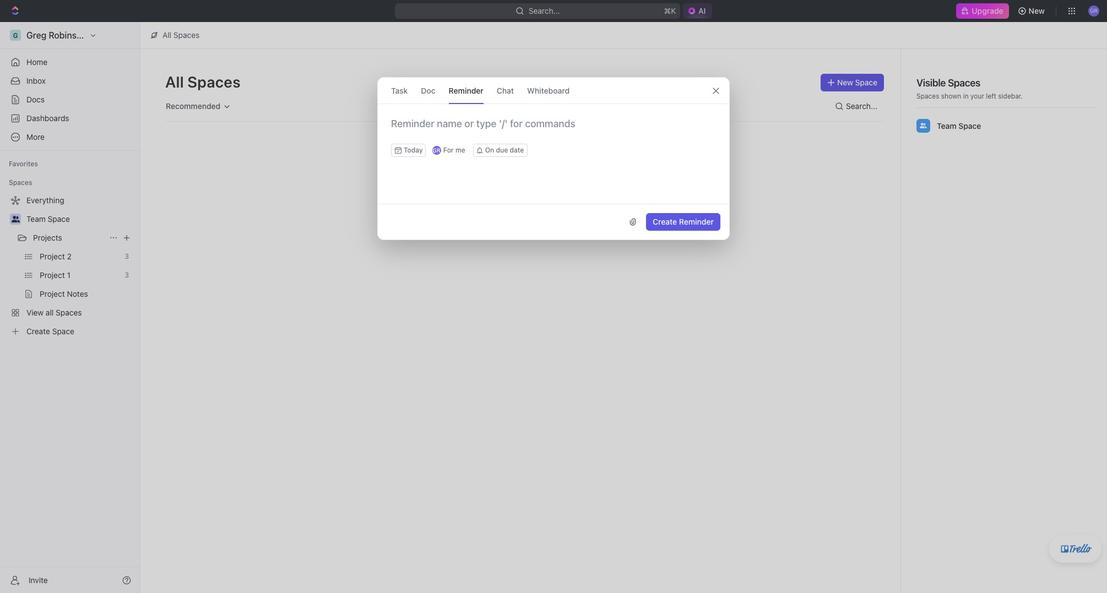 Task type: vqa. For each thing, say whether or not it's contained in the screenshot.
Home 'LINK'
yes



Task type: locate. For each thing, give the bounding box(es) containing it.
all
[[163, 30, 171, 40], [165, 73, 184, 91]]

on due date button
[[473, 144, 528, 157]]

0 vertical spatial search...
[[529, 6, 560, 15]]

spaces inside sidebar navigation
[[9, 179, 32, 187]]

0 vertical spatial all spaces
[[163, 30, 200, 40]]

Reminder na﻿me or type '/' for commands text field
[[378, 117, 729, 144]]

reminder right doc
[[449, 86, 484, 95]]

1 vertical spatial user group image
[[11, 216, 20, 223]]

0 horizontal spatial space
[[48, 214, 70, 224]]

docs link
[[4, 91, 136, 109]]

1 horizontal spatial team
[[937, 121, 957, 130]]

favorites
[[9, 160, 38, 168]]

space down in
[[959, 121, 982, 130]]

0 horizontal spatial team space
[[26, 214, 70, 224]]

due
[[496, 146, 508, 154]]

tree
[[4, 192, 136, 340]]

inbox link
[[4, 72, 136, 90]]

1 vertical spatial all spaces
[[165, 73, 241, 91]]

search... button
[[831, 98, 884, 115]]

0 horizontal spatial search...
[[529, 6, 560, 15]]

new
[[1029, 6, 1045, 15], [838, 78, 853, 87]]

all spaces
[[163, 30, 200, 40], [165, 73, 241, 91]]

1 horizontal spatial space
[[855, 78, 878, 87]]

in
[[963, 92, 969, 100]]

new space button
[[821, 74, 884, 91]]

user group image
[[920, 123, 927, 129], [11, 216, 20, 223]]

1 vertical spatial reminder
[[679, 217, 714, 226]]

0 vertical spatial new
[[1029, 6, 1045, 15]]

on due date
[[485, 146, 524, 154]]

1 vertical spatial space
[[959, 121, 982, 130]]

0 vertical spatial team
[[937, 121, 957, 130]]

0 horizontal spatial new
[[838, 78, 853, 87]]

dialog
[[377, 77, 730, 240]]

1 vertical spatial team space
[[26, 214, 70, 224]]

space inside sidebar navigation
[[48, 214, 70, 224]]

new inside button
[[838, 78, 853, 87]]

space up search... button
[[855, 78, 878, 87]]

space
[[855, 78, 878, 87], [959, 121, 982, 130], [48, 214, 70, 224]]

gr for me
[[433, 146, 465, 154]]

docs
[[26, 95, 45, 104]]

create
[[653, 217, 677, 226]]

reminder
[[449, 86, 484, 95], [679, 217, 714, 226]]

0 horizontal spatial team
[[26, 214, 46, 224]]

1 vertical spatial new
[[838, 78, 853, 87]]

home
[[26, 57, 48, 67]]

reminder right the create
[[679, 217, 714, 226]]

team
[[937, 121, 957, 130], [26, 214, 46, 224]]

0 vertical spatial space
[[855, 78, 878, 87]]

0 horizontal spatial user group image
[[11, 216, 20, 223]]

0 vertical spatial team space
[[937, 121, 982, 130]]

inbox
[[26, 76, 46, 85]]

dashboards link
[[4, 110, 136, 127]]

tree containing team space
[[4, 192, 136, 340]]

⌘k
[[664, 6, 676, 15]]

team space down in
[[937, 121, 982, 130]]

whiteboard button
[[527, 78, 570, 104]]

space up projects link
[[48, 214, 70, 224]]

projects
[[33, 233, 62, 242]]

dashboards
[[26, 113, 69, 123]]

gr
[[433, 147, 441, 154]]

team up projects on the left of the page
[[26, 214, 46, 224]]

new space
[[838, 78, 878, 87]]

new for new space
[[838, 78, 853, 87]]

team space up projects on the left of the page
[[26, 214, 70, 224]]

new up search... button
[[838, 78, 853, 87]]

1 vertical spatial team
[[26, 214, 46, 224]]

new right upgrade
[[1029, 6, 1045, 15]]

new inside button
[[1029, 6, 1045, 15]]

upgrade link
[[957, 3, 1009, 19]]

1 horizontal spatial new
[[1029, 6, 1045, 15]]

1 vertical spatial search...
[[846, 101, 878, 111]]

1 horizontal spatial reminder
[[679, 217, 714, 226]]

on
[[485, 146, 494, 154]]

search...
[[529, 6, 560, 15], [846, 101, 878, 111]]

team space
[[937, 121, 982, 130], [26, 214, 70, 224]]

2 vertical spatial space
[[48, 214, 70, 224]]

0 horizontal spatial reminder
[[449, 86, 484, 95]]

space inside button
[[855, 78, 878, 87]]

1 horizontal spatial search...
[[846, 101, 878, 111]]

spaces
[[173, 30, 200, 40], [187, 73, 241, 91], [948, 77, 981, 89], [917, 92, 940, 100], [9, 179, 32, 187]]

visible
[[917, 77, 946, 89]]

sidebar navigation
[[0, 22, 140, 593]]

0 vertical spatial user group image
[[920, 123, 927, 129]]

team inside sidebar navigation
[[26, 214, 46, 224]]

team down shown
[[937, 121, 957, 130]]

0 vertical spatial all
[[163, 30, 171, 40]]



Task type: describe. For each thing, give the bounding box(es) containing it.
1 horizontal spatial user group image
[[920, 123, 927, 129]]

task button
[[391, 78, 408, 104]]

whiteboard
[[527, 86, 570, 95]]

reminder button
[[449, 78, 484, 104]]

user group image inside sidebar navigation
[[11, 216, 20, 223]]

upgrade
[[972, 6, 1004, 15]]

left
[[986, 92, 997, 100]]

your
[[971, 92, 985, 100]]

shown
[[941, 92, 962, 100]]

1 vertical spatial all
[[165, 73, 184, 91]]

invite
[[29, 575, 48, 585]]

today
[[404, 146, 423, 154]]

projects link
[[33, 229, 105, 247]]

favorites button
[[4, 158, 42, 171]]

sidebar.
[[999, 92, 1023, 100]]

for
[[443, 146, 454, 154]]

search... inside button
[[846, 101, 878, 111]]

create reminder
[[653, 217, 714, 226]]

task
[[391, 86, 408, 95]]

reminder inside 'button'
[[679, 217, 714, 226]]

me
[[456, 146, 465, 154]]

doc
[[421, 86, 436, 95]]

date
[[510, 146, 524, 154]]

new button
[[1014, 2, 1052, 20]]

1 horizontal spatial team space
[[937, 121, 982, 130]]

home link
[[4, 53, 136, 71]]

dialog containing task
[[377, 77, 730, 240]]

today button
[[391, 144, 426, 157]]

doc button
[[421, 78, 436, 104]]

chat button
[[497, 78, 514, 104]]

tree inside sidebar navigation
[[4, 192, 136, 340]]

0 vertical spatial reminder
[[449, 86, 484, 95]]

new for new
[[1029, 6, 1045, 15]]

2 horizontal spatial space
[[959, 121, 982, 130]]

create reminder button
[[646, 213, 721, 231]]

chat
[[497, 86, 514, 95]]

visible spaces spaces shown in your left sidebar.
[[917, 77, 1023, 100]]

team space inside sidebar navigation
[[26, 214, 70, 224]]

team space link
[[26, 210, 133, 228]]



